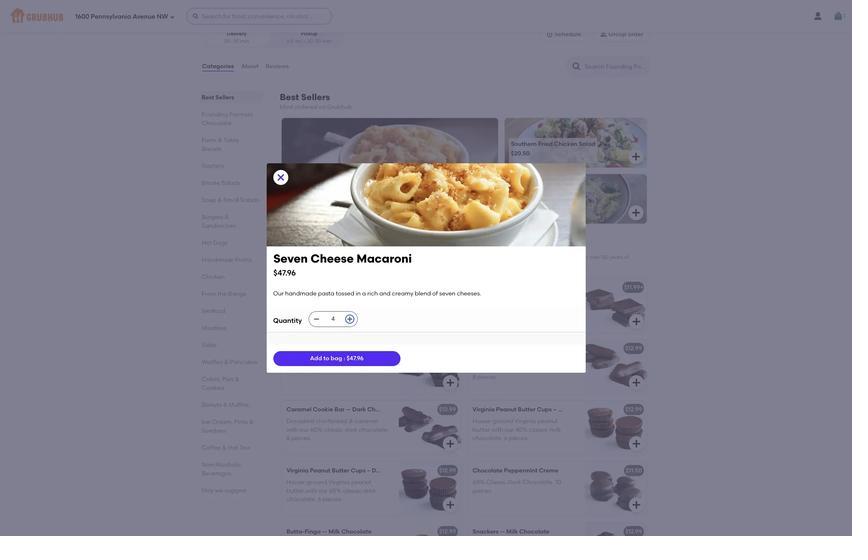 Task type: vqa. For each thing, say whether or not it's contained in the screenshot.
buttermilk,
no



Task type: describe. For each thing, give the bounding box(es) containing it.
house-
[[300, 254, 316, 260]]

butter for 60%
[[332, 467, 349, 474]]

macaroni for seven cheese macaroni $11.99
[[329, 196, 356, 203]]

6 for 60%
[[318, 496, 321, 503]]

from the range
[[202, 290, 247, 298]]

luscious,
[[419, 262, 440, 267]]

chocolate. inside house-ground virginia peanut butter with our 40% classic milk chocolate. 6 pieces.
[[473, 435, 503, 442]]

2 horizontal spatial and
[[543, 254, 553, 260]]

almond chocolate squares image
[[399, 278, 461, 332]]

$12.99 for virginia peanut butter cups – milk chocolate
[[625, 406, 642, 413]]

non-alcoholic beverages tab
[[202, 460, 260, 478]]

ice cream, pints & sundaes
[[202, 418, 254, 434]]

83
[[239, 1, 246, 8]]

avenue
[[133, 13, 155, 20]]

1 vertical spatial squares
[[353, 345, 377, 352]]

good food
[[253, 2, 279, 7]]

owned
[[526, 254, 542, 260]]

60% inside house-ground virginia peanut butter with our 60% classic dark chocolate. 6 pieces.
[[329, 487, 341, 494]]

grubhub
[[327, 103, 352, 111]]

$20.50
[[511, 150, 530, 157]]

perfect
[[363, 262, 380, 267]]

chocolate.
[[523, 479, 554, 486]]

with inside house-ground virginia peanut butter with our 40% classic milk chocolate. 6 pieces.
[[491, 426, 503, 433]]

peanut for 40%
[[496, 406, 517, 413]]

lightly roasted almonds. 10 ounces.
[[286, 296, 386, 303]]

seafood
[[202, 308, 225, 315]]

8 for decadent shortbread & caramel with our 60% classic dark chocolate. 8 pieces.
[[286, 435, 290, 442]]

ice cream, pints & sundaes tab
[[202, 418, 260, 435]]

min inside 'pickup 0.5 mi • 20–30 min'
[[323, 38, 332, 44]]

non-alcoholic beverages
[[202, 461, 242, 477]]

Search Founding Farmers DC search field
[[584, 63, 648, 71]]

caramel for caramel cookie bar -- milk chocolate
[[473, 345, 498, 352]]

house- for house-ground virginia peanut butter with our 40% classic milk chocolate. 6 pieces.
[[473, 418, 493, 425]]

1 vertical spatial $47.96
[[347, 355, 364, 362]]

8 for decadent shortbread & caramel with our 40% classic milk chocolate. 8 pieces.
[[473, 374, 476, 381]]

40% inside house-ground virginia peanut butter with our 40% classic milk chocolate. 6 pieces.
[[515, 426, 528, 433]]

milk inside the decadent shortbread & caramel with our 40% classic milk chocolate. 8 pieces.
[[531, 365, 542, 372]]

founding for founding farmers chocolate
[[202, 111, 228, 118]]

donuts
[[202, 401, 222, 408]]

pieces
[[473, 296, 491, 303]]

nothing but chocolate squares image
[[399, 340, 461, 394]]

svg image inside schedule 'button'
[[546, 31, 553, 38]]

ounces. for decadent
[[350, 357, 372, 364]]

pieces. inside decadent shortbread & caramel with our 60% classic dark chocolate. 8 pieces.
[[291, 435, 311, 442]]

svg image inside 1 button
[[833, 11, 843, 21]]

seven cheese macaroni $47.96
[[273, 251, 412, 277]]

lightly
[[516, 296, 533, 303]]

house- for house-ground virginia peanut butter with our 60% classic dark chocolate. 6 pieces.
[[286, 479, 307, 486]]

caesar
[[511, 196, 532, 203]]

rich
[[367, 290, 378, 297]]

chocolate inside founding farmers chocolate
[[202, 120, 232, 127]]

decadent shortbread & caramel with our 60% classic dark chocolate. 8 pieces.
[[286, 418, 389, 442]]

mi
[[296, 38, 302, 44]]

donuts & muffins
[[202, 401, 249, 408]]

hot dogs tab
[[202, 239, 260, 247]]

2 vertical spatial and
[[379, 290, 391, 297]]

$12.99 for caramel cookie bar -- milk chocolate
[[625, 345, 642, 352]]

min inside delivery 20–35 min
[[240, 38, 249, 44]]

10 inside the 'pieces of crisp, lightly sweetened crepes. 10 ounces.'
[[495, 304, 500, 311]]

good
[[253, 2, 266, 7]]

with inside the decadent shortbread & caramel with our 40% classic milk chocolate. 8 pieces.
[[473, 365, 484, 372]]

caramel cookie bar -- dark chocolate image
[[399, 401, 461, 455]]

0 vertical spatial squares
[[342, 284, 365, 291]]

peanut for 60%
[[310, 467, 330, 474]]

sourcing.
[[340, 262, 362, 267]]

snackers
[[473, 528, 499, 535]]

our inside decadent shortbread & caramel with our 60% classic dark chocolate. 8 pieces.
[[300, 426, 309, 433]]

cakes,
[[202, 376, 221, 383]]

roasted
[[306, 296, 328, 303]]

60% inside 60% classic dark chocolate. 10 pieces.
[[473, 479, 485, 486]]

dark inside house-ground virginia peanut butter with our 60% classic dark chocolate. 6 pieces.
[[363, 487, 376, 494]]

chocolate peppermint creme
[[473, 467, 558, 474]]

virginia peanut butter cups – dark chocolate
[[286, 467, 417, 474]]

people icon image
[[600, 31, 607, 38]]

& inside the decadent shortbread & caramel with our 40% classic milk chocolate. 8 pieces.
[[535, 357, 539, 364]]

bag
[[331, 355, 342, 362]]

star icon image
[[202, 0, 210, 9]]

cakes, pies & cookies
[[202, 376, 239, 391]]

cups for dark
[[351, 467, 366, 474]]

range
[[228, 290, 247, 298]]

about
[[241, 63, 259, 70]]

peanut for dark
[[351, 479, 372, 486]]

almond
[[286, 284, 309, 291]]

1 button
[[833, 9, 846, 24]]

cakes, pies & cookies tab
[[202, 375, 260, 392]]

founding for founding farmers chocolate artisan, house-crafted chocolate made with the american chocolatier legend - guittard (tm) - family-owned and operated with over 150 years of expertise and honorable sourcing. perfect melt, smooth & luscious, never waxy, no fillers, no artificial ingredients.
[[280, 243, 321, 253]]

expertise
[[280, 262, 302, 267]]

may
[[202, 487, 214, 494]]

our inside house-ground virginia peanut butter with our 60% classic dark chocolate. 6 pieces.
[[318, 487, 328, 494]]

ordered
[[295, 103, 317, 111]]

muffins
[[229, 401, 249, 408]]

our
[[273, 290, 284, 297]]

caramel for dark
[[355, 418, 378, 425]]

chicken inside southern fried chicken salad $20.50
[[554, 140, 578, 147]]

& inside founding farmers chocolate artisan, house-crafted chocolate made with the american chocolatier legend - guittard (tm) - family-owned and operated with over 150 years of expertise and honorable sourcing. perfect melt, smooth & luscious, never waxy, no fillers, no artificial ingredients.
[[414, 262, 418, 267]]

entrée
[[202, 180, 220, 187]]

may we suggest
[[202, 487, 247, 494]]

handmade pasta
[[202, 256, 252, 263]]

american
[[397, 254, 421, 260]]

virginia up house-ground virginia peanut butter with our 60% classic dark chocolate. 6 pieces. on the left bottom of page
[[286, 467, 309, 474]]

cookie for 40%
[[499, 345, 519, 352]]

chocolate. inside house-ground virginia peanut butter with our 60% classic dark chocolate. 6 pieces.
[[286, 496, 317, 503]]

+ for pieces of crisp, lightly sweetened crepes. 10 ounces.
[[640, 284, 644, 291]]

shortbread for 60%
[[316, 418, 347, 425]]

delivery
[[227, 31, 247, 37]]

southern
[[511, 140, 537, 147]]

pies
[[222, 376, 234, 383]]

& right coffee
[[222, 444, 227, 451]]

founding farmers chocolate artisan, house-crafted chocolate made with the american chocolatier legend - guittard (tm) - family-owned and operated with over 150 years of expertise and honorable sourcing. perfect melt, smooth & luscious, never waxy, no fillers, no artificial ingredients.
[[280, 243, 629, 267]]

to
[[323, 355, 329, 362]]

group
[[609, 31, 627, 38]]

honorable
[[314, 262, 339, 267]]

the inside from the range tab
[[218, 290, 227, 298]]

main navigation navigation
[[0, 0, 852, 32]]

dark for -
[[352, 406, 366, 413]]

melt,
[[382, 262, 394, 267]]

butter for house-ground virginia peanut butter with our 60% classic dark chocolate. 6 pieces.
[[286, 487, 304, 494]]

caramel cookie bar -- milk chocolate image
[[585, 340, 647, 394]]

10 right bag
[[343, 357, 349, 364]]

$11.99 + for pieces of crisp, lightly sweetened crepes. 10 ounces.
[[624, 284, 644, 291]]

years
[[610, 254, 623, 260]]

chicken tab
[[202, 273, 260, 281]]

time
[[308, 2, 319, 7]]

1 vertical spatial salads
[[240, 197, 259, 204]]

& inside ice cream, pints & sundaes
[[249, 418, 254, 426]]

milk inside house-ground virginia peanut butter with our 40% classic milk chocolate. 6 pieces.
[[549, 426, 561, 433]]

creme
[[539, 467, 558, 474]]

bar for milk
[[521, 345, 531, 352]]

on
[[299, 2, 307, 7]]

ounces. inside the 'pieces of crisp, lightly sweetened crepes. 10 ounces.'
[[502, 304, 524, 311]]

0 horizontal spatial of
[[432, 290, 438, 297]]

starters tab
[[202, 162, 260, 170]]

waffles & pancakes
[[202, 359, 257, 366]]

classic inside the decadent shortbread & caramel with our 40% classic milk chocolate. 8 pieces.
[[510, 365, 529, 372]]

handmade
[[285, 290, 317, 297]]

$11.99 inside seven cheese macaroni $11.99
[[288, 206, 304, 213]]

caramel for caramel cookie bar -- dark chocolate
[[286, 406, 312, 413]]

sides
[[202, 342, 217, 349]]

classic inside decadent shortbread & caramel with our 60% classic dark chocolate. 8 pieces.
[[324, 426, 343, 433]]

seven cheese macaroni $11.99
[[288, 196, 356, 213]]

from
[[202, 290, 216, 298]]

4.4
[[210, 1, 218, 8]]

ground for 40%
[[493, 418, 513, 425]]

caramel for milk
[[541, 357, 564, 364]]

classic inside house-ground virginia peanut butter with our 40% classic milk chocolate. 6 pieces.
[[529, 426, 548, 433]]

& right simple at left
[[307, 357, 311, 364]]

cookie for 60%
[[313, 406, 333, 413]]

option group containing delivery 20–35 min
[[202, 27, 344, 48]]

most
[[280, 103, 293, 111]]

ingredients.
[[521, 262, 549, 267]]

virginia up house-ground virginia peanut butter with our 40% classic milk chocolate. 6 pieces.
[[473, 406, 495, 413]]

$12.99 for caramel cookie bar -- dark chocolate
[[439, 406, 456, 413]]

handmade
[[202, 256, 234, 263]]

10 left rich
[[357, 296, 363, 303]]

20–30
[[307, 38, 321, 44]]

coffee & hot tea tab
[[202, 443, 260, 452]]

crafted
[[316, 254, 334, 260]]

chocolate peppermint creme image
[[585, 462, 647, 516]]

pasta
[[318, 290, 334, 297]]

meatless
[[202, 325, 227, 332]]

tossed
[[336, 290, 354, 297]]

waffles
[[202, 359, 223, 366]]

best sellers
[[202, 94, 234, 101]]

our handmade pasta tossed in a rich and creamy blend of seven cheeses.
[[273, 290, 483, 297]]

categories
[[202, 63, 234, 70]]

burgers
[[202, 214, 223, 221]]

house-ground virginia peanut butter with our 40% classic milk chocolate. 6 pieces.
[[473, 418, 561, 442]]

Input item quantity number field
[[324, 312, 342, 327]]

with inside decadent shortbread & caramel with our 60% classic dark chocolate. 8 pieces.
[[286, 426, 298, 433]]

lightly
[[286, 296, 305, 303]]

fried
[[538, 140, 553, 147]]

1600 pennsylvania avenue nw
[[75, 13, 168, 20]]

our inside the decadent shortbread & caramel with our 40% classic milk chocolate. 8 pieces.
[[486, 365, 495, 372]]

our inside house-ground virginia peanut butter with our 40% classic milk chocolate. 6 pieces.
[[505, 426, 514, 433]]

virginia peanut butter cups – dark chocolate image
[[399, 462, 461, 516]]



Task type: locate. For each thing, give the bounding box(es) containing it.
1 vertical spatial $11.99 +
[[438, 345, 457, 352]]

0 vertical spatial caramel
[[473, 345, 498, 352]]

squares up the add to bag : $47.96
[[353, 345, 377, 352]]

coffee & hot tea
[[202, 444, 250, 451]]

a
[[362, 290, 366, 297]]

0 vertical spatial 8
[[473, 374, 476, 381]]

0 vertical spatial decadent
[[473, 357, 501, 364]]

best inside the best sellers most ordered on grubhub
[[280, 92, 299, 102]]

shortbread for 40%
[[502, 357, 534, 364]]

1 vertical spatial house-
[[286, 479, 307, 486]]

40% down caramel cookie bar -- milk chocolate
[[497, 365, 509, 372]]

1 horizontal spatial cookie
[[499, 345, 519, 352]]

ground inside house-ground virginia peanut butter with our 40% classic milk chocolate. 6 pieces.
[[493, 418, 513, 425]]

1 horizontal spatial sellers
[[301, 92, 330, 102]]

$11.99 + for simple & decadent. 10 ounces.
[[438, 345, 457, 352]]

macaroni for seven cheese macaroni $47.96
[[356, 251, 412, 265]]

1 horizontal spatial caramel
[[473, 345, 498, 352]]

farmers for founding farmers chocolate artisan, house-crafted chocolate made with the american chocolatier legend - guittard (tm) - family-owned and operated with over 150 years of expertise and honorable sourcing. perfect melt, smooth & luscious, never waxy, no fillers, no artificial ingredients.
[[323, 243, 359, 253]]

1 vertical spatial dark
[[363, 487, 376, 494]]

hot left the 'dogs'
[[202, 239, 212, 246]]

and right owned
[[543, 254, 553, 260]]

2 min from the left
[[323, 38, 332, 44]]

1 horizontal spatial house-
[[473, 418, 493, 425]]

1 horizontal spatial farmers
[[323, 243, 359, 253]]

pieces. inside house-ground virginia peanut butter with our 60% classic dark chocolate. 6 pieces.
[[323, 496, 343, 503]]

$47.96 down expertise
[[273, 268, 296, 277]]

1 vertical spatial peanut
[[310, 467, 330, 474]]

house- inside house-ground virginia peanut butter with our 40% classic milk chocolate. 6 pieces.
[[473, 418, 493, 425]]

– for milk
[[553, 406, 557, 413]]

best sellers tab
[[202, 93, 260, 102]]

10 inside 60% classic dark chocolate. 10 pieces.
[[555, 479, 561, 486]]

0 horizontal spatial 40%
[[497, 365, 509, 372]]

hot dogs
[[202, 239, 228, 246]]

milk down caramel cookie bar -- milk chocolate
[[531, 365, 542, 372]]

butta-finga -- milk chocolate
[[286, 528, 372, 535]]

entrée salads tab
[[202, 179, 260, 187]]

classic down the virginia peanut butter cups – dark chocolate
[[343, 487, 362, 494]]

0 vertical spatial milk
[[531, 365, 542, 372]]

1 vertical spatial and
[[303, 262, 313, 267]]

ground down the virginia peanut butter cups – dark chocolate
[[307, 479, 327, 486]]

sellers up on at top
[[301, 92, 330, 102]]

donuts & muffins tab
[[202, 401, 260, 409]]

& right the donuts
[[223, 401, 227, 408]]

0 horizontal spatial founding
[[202, 111, 228, 118]]

small
[[223, 197, 239, 204]]

1 vertical spatial 8
[[286, 435, 290, 442]]

0 vertical spatial 6
[[504, 435, 507, 442]]

6 inside house-ground virginia peanut butter with our 40% classic milk chocolate. 6 pieces.
[[504, 435, 507, 442]]

1 horizontal spatial ground
[[493, 418, 513, 425]]

svg image
[[833, 11, 843, 21], [192, 13, 199, 20], [546, 31, 553, 38], [276, 172, 286, 182], [313, 316, 320, 322], [631, 317, 641, 327], [631, 378, 641, 388], [445, 439, 455, 449], [445, 500, 455, 510]]

virginia
[[473, 406, 495, 413], [515, 418, 536, 425], [286, 467, 309, 474], [329, 479, 350, 486]]

and down house-
[[303, 262, 313, 267]]

0 horizontal spatial best
[[202, 94, 214, 101]]

20–35
[[224, 38, 239, 44]]

dark down caramel cookie bar -- dark chocolate
[[345, 426, 357, 433]]

ground down virginia peanut butter cups – milk chocolate
[[493, 418, 513, 425]]

& right waffles
[[224, 359, 228, 366]]

sides tab
[[202, 341, 260, 349]]

ground inside house-ground virginia peanut butter with our 60% classic dark chocolate. 6 pieces.
[[307, 479, 327, 486]]

0 vertical spatial +
[[640, 284, 644, 291]]

shortbread inside the decadent shortbread & caramel with our 40% classic milk chocolate. 8 pieces.
[[502, 357, 534, 364]]

milk
[[531, 365, 542, 372], [549, 426, 561, 433]]

farm & table breads
[[202, 137, 239, 153]]

0 horizontal spatial milk
[[531, 365, 542, 372]]

ounces. down crisp, at right
[[502, 304, 524, 311]]

butter for house-ground virginia peanut butter with our 40% classic milk chocolate. 6 pieces.
[[473, 426, 490, 433]]

peanut down virginia peanut butter cups – milk chocolate
[[537, 418, 558, 425]]

1
[[843, 12, 846, 19]]

decadent for 60%
[[286, 418, 315, 425]]

1 vertical spatial 60%
[[473, 479, 485, 486]]

house-
[[473, 418, 493, 425], [286, 479, 307, 486]]

no down (tm)
[[493, 262, 499, 267]]

peanut down the virginia peanut butter cups – dark chocolate
[[351, 479, 372, 486]]

pickup
[[301, 31, 318, 37]]

simple & decadent. 10 ounces.
[[286, 357, 372, 364]]

0 vertical spatial salads
[[221, 180, 240, 187]]

1 vertical spatial shortbread
[[316, 418, 347, 425]]

french crunch chocolate squares image
[[585, 278, 647, 332]]

best up founding farmers chocolate
[[202, 94, 214, 101]]

svg image inside main navigation navigation
[[170, 14, 175, 19]]

6
[[504, 435, 507, 442], [318, 496, 321, 503]]

seven inside seven cheese macaroni $47.96
[[273, 251, 308, 265]]

chicken up from
[[202, 273, 225, 280]]

0 horizontal spatial peanut
[[351, 479, 372, 486]]

1 horizontal spatial shortbread
[[502, 357, 534, 364]]

chicken inside tab
[[202, 273, 225, 280]]

cups for milk
[[537, 406, 552, 413]]

dark down the virginia peanut butter cups – dark chocolate
[[363, 487, 376, 494]]

1 horizontal spatial $47.96
[[347, 355, 364, 362]]

dark inside decadent shortbread & caramel with our 60% classic dark chocolate. 8 pieces.
[[345, 426, 357, 433]]

1 horizontal spatial 6
[[504, 435, 507, 442]]

add
[[310, 355, 322, 362]]

and right rich
[[379, 290, 391, 297]]

of inside founding farmers chocolate artisan, house-crafted chocolate made with the american chocolatier legend - guittard (tm) - family-owned and operated with over 150 years of expertise and honorable sourcing. perfect melt, smooth & luscious, never waxy, no fillers, no artificial ingredients.
[[624, 254, 629, 260]]

peanut up house-ground virginia peanut butter with our 40% classic milk chocolate. 6 pieces.
[[496, 406, 517, 413]]

peanut up house-ground virginia peanut butter with our 60% classic dark chocolate. 6 pieces. on the left bottom of page
[[310, 467, 330, 474]]

0 vertical spatial peanut
[[496, 406, 517, 413]]

salads up soup & small salads tab
[[221, 180, 240, 187]]

caramel inside decadent shortbread & caramel with our 60% classic dark chocolate. 8 pieces.
[[355, 418, 378, 425]]

1 vertical spatial ounces.
[[502, 304, 524, 311]]

0 horizontal spatial sellers
[[216, 94, 234, 101]]

chocolate. inside decadent shortbread & caramel with our 60% classic dark chocolate. 8 pieces.
[[359, 426, 389, 433]]

seafood tab
[[202, 307, 260, 315]]

our
[[486, 365, 495, 372], [300, 426, 309, 433], [505, 426, 514, 433], [318, 487, 328, 494]]

caramel
[[541, 357, 564, 364], [355, 418, 378, 425]]

butter for 40%
[[518, 406, 536, 413]]

– for dark
[[367, 467, 371, 474]]

1 horizontal spatial cups
[[537, 406, 552, 413]]

may we suggest tab
[[202, 486, 260, 495]]

virginia peanut butter cups – milk chocolate image
[[585, 401, 647, 455]]

0 horizontal spatial hot
[[202, 239, 212, 246]]

sandwiches
[[202, 222, 236, 229]]

pickup 0.5 mi • 20–30 min
[[287, 31, 332, 44]]

cheese inside seven cheese macaroni $47.96
[[310, 251, 354, 265]]

classic down caramel cookie bar -- milk chocolate
[[510, 365, 529, 372]]

:
[[344, 355, 345, 362]]

2 vertical spatial 60%
[[329, 487, 341, 494]]

1 horizontal spatial the
[[388, 254, 396, 260]]

caramel down caramel cookie bar -- milk chocolate
[[541, 357, 564, 364]]

1 vertical spatial seven
[[273, 251, 308, 265]]

& down caramel cookie bar -- milk chocolate
[[535, 357, 539, 364]]

quantity
[[273, 316, 302, 324]]

chicken right fried
[[554, 140, 578, 147]]

& right pies
[[235, 376, 239, 383]]

0 vertical spatial cookie
[[499, 345, 519, 352]]

peanut for milk
[[537, 418, 558, 425]]

macaroni
[[329, 196, 356, 203], [356, 251, 412, 265]]

0 vertical spatial hot
[[202, 239, 212, 246]]

60% left classic
[[473, 479, 485, 486]]

burgers & sandwiches tab
[[202, 213, 260, 230]]

40% down virginia peanut butter cups – milk chocolate
[[515, 426, 528, 433]]

cups up house-ground virginia peanut butter with our 60% classic dark chocolate. 6 pieces. on the left bottom of page
[[351, 467, 366, 474]]

no right the waxy,
[[470, 262, 476, 267]]

8 inside the decadent shortbread & caramel with our 40% classic milk chocolate. 8 pieces.
[[473, 374, 476, 381]]

150
[[601, 254, 609, 260]]

farmers down best sellers tab
[[230, 111, 253, 118]]

1 horizontal spatial butter
[[473, 426, 490, 433]]

butter inside house-ground virginia peanut butter with our 60% classic dark chocolate. 6 pieces.
[[286, 487, 304, 494]]

1 vertical spatial farmers
[[323, 243, 359, 253]]

handmade pasta tab
[[202, 256, 260, 264]]

0 vertical spatial shortbread
[[502, 357, 534, 364]]

the right from
[[218, 290, 227, 298]]

1 vertical spatial butter
[[332, 467, 349, 474]]

sweetened
[[534, 296, 565, 303]]

& down american
[[414, 262, 418, 267]]

0 horizontal spatial decadent
[[286, 418, 315, 425]]

virginia down the virginia peanut butter cups – dark chocolate
[[329, 479, 350, 486]]

sellers inside best sellers tab
[[216, 94, 234, 101]]

8 inside decadent shortbread & caramel with our 60% classic dark chocolate. 8 pieces.
[[286, 435, 290, 442]]

salad inside caesar salad $13.50
[[533, 196, 550, 203]]

founding up house-
[[280, 243, 321, 253]]

sellers for best sellers
[[216, 94, 234, 101]]

1 vertical spatial 6
[[318, 496, 321, 503]]

farmers inside founding farmers chocolate
[[230, 111, 253, 118]]

cookie up the decadent shortbread & caramel with our 40% classic milk chocolate. 8 pieces.
[[499, 345, 519, 352]]

chocolate
[[202, 120, 232, 127], [361, 243, 407, 253], [310, 284, 340, 291], [322, 345, 352, 352], [551, 345, 582, 352], [367, 406, 398, 413], [571, 406, 601, 413], [387, 467, 417, 474], [473, 467, 503, 474], [341, 528, 372, 535], [519, 528, 550, 535]]

& down caramel cookie bar -- dark chocolate
[[349, 418, 353, 425]]

caramel inside the decadent shortbread & caramel with our 40% classic milk chocolate. 8 pieces.
[[541, 357, 564, 364]]

from the range tab
[[202, 290, 260, 298]]

2 horizontal spatial of
[[624, 254, 629, 260]]

decadent inside decadent shortbread & caramel with our 60% classic dark chocolate. 8 pieces.
[[286, 418, 315, 425]]

1 vertical spatial founding
[[280, 243, 321, 253]]

shortbread inside decadent shortbread & caramel with our 60% classic dark chocolate. 8 pieces.
[[316, 418, 347, 425]]

decadent inside the decadent shortbread & caramel with our 40% classic milk chocolate. 8 pieces.
[[473, 357, 501, 364]]

founding farmers chocolate tab
[[202, 110, 260, 128]]

& up sandwiches
[[225, 214, 229, 221]]

farmers for founding farmers chocolate
[[230, 111, 253, 118]]

pieces. inside the decadent shortbread & caramel with our 40% classic milk chocolate. 8 pieces.
[[477, 374, 497, 381]]

2 horizontal spatial dark
[[508, 479, 521, 486]]

of right years on the top
[[624, 254, 629, 260]]

0 vertical spatial butter
[[518, 406, 536, 413]]

seven
[[288, 196, 305, 203], [273, 251, 308, 265]]

dark
[[352, 406, 366, 413], [372, 467, 386, 474], [508, 479, 521, 486]]

finga
[[305, 528, 321, 535]]

1 horizontal spatial founding
[[280, 243, 321, 253]]

cups up house-ground virginia peanut butter with our 40% classic milk chocolate. 6 pieces.
[[537, 406, 552, 413]]

0 horizontal spatial no
[[470, 262, 476, 267]]

1 horizontal spatial peanut
[[537, 418, 558, 425]]

bar for dark
[[335, 406, 345, 413]]

butta-finga -- milk chocolate image
[[399, 523, 461, 536]]

squares up almonds.
[[342, 284, 365, 291]]

pancakes
[[230, 359, 257, 366]]

0 horizontal spatial 6
[[318, 496, 321, 503]]

$47.96 right :
[[347, 355, 364, 362]]

farmers inside founding farmers chocolate artisan, house-crafted chocolate made with the american chocolatier legend - guittard (tm) - family-owned and operated with over 150 years of expertise and honorable sourcing. perfect melt, smooth & luscious, never waxy, no fillers, no artificial ingredients.
[[323, 243, 359, 253]]

founding inside founding farmers chocolate
[[202, 111, 228, 118]]

decadent shortbread & caramel with our 40% classic milk chocolate. 8 pieces.
[[473, 357, 574, 381]]

0 horizontal spatial house-
[[286, 479, 307, 486]]

1 vertical spatial milk
[[549, 426, 561, 433]]

1 vertical spatial bar
[[335, 406, 345, 413]]

0 vertical spatial caramel
[[541, 357, 564, 364]]

1 horizontal spatial min
[[323, 38, 332, 44]]

best for best sellers
[[202, 94, 214, 101]]

of
[[624, 254, 629, 260], [432, 290, 438, 297], [492, 296, 498, 303]]

macaroni inside seven cheese macaroni $47.96
[[356, 251, 412, 265]]

the inside founding farmers chocolate artisan, house-crafted chocolate made with the american chocolatier legend - guittard (tm) - family-owned and operated with over 150 years of expertise and honorable sourcing. perfect melt, smooth & luscious, never waxy, no fillers, no artificial ingredients.
[[388, 254, 396, 260]]

1 horizontal spatial $11.99 +
[[624, 284, 644, 291]]

1 horizontal spatial 60%
[[329, 487, 341, 494]]

virginia down virginia peanut butter cups – milk chocolate
[[515, 418, 536, 425]]

0 horizontal spatial farmers
[[230, 111, 253, 118]]

1 vertical spatial the
[[218, 290, 227, 298]]

cheese for seven cheese macaroni $47.96
[[310, 251, 354, 265]]

salad inside southern fried chicken salad $20.50
[[579, 140, 596, 147]]

on
[[319, 103, 326, 111]]

classic down caramel cookie bar -- dark chocolate
[[324, 426, 343, 433]]

0 vertical spatial macaroni
[[329, 196, 356, 203]]

1 horizontal spatial +
[[640, 284, 644, 291]]

ounces. for pieces
[[364, 296, 386, 303]]

1 horizontal spatial dark
[[372, 467, 386, 474]]

seven inside seven cheese macaroni $11.99
[[288, 196, 305, 203]]

farm & table breads tab
[[202, 136, 260, 153]]

peanut inside house-ground virginia peanut butter with our 60% classic dark chocolate. 6 pieces.
[[351, 479, 372, 486]]

0 vertical spatial seven
[[288, 196, 305, 203]]

ice
[[202, 418, 210, 426]]

seven for seven cheese macaroni $47.96
[[273, 251, 308, 265]]

best
[[280, 92, 299, 102], [202, 94, 214, 101]]

0 vertical spatial $47.96
[[273, 268, 296, 277]]

classic inside house-ground virginia peanut butter with our 60% classic dark chocolate. 6 pieces.
[[343, 487, 362, 494]]

sellers inside the best sellers most ordered on grubhub
[[301, 92, 330, 102]]

seven
[[439, 290, 456, 297]]

founding inside founding farmers chocolate artisan, house-crafted chocolate made with the american chocolatier legend - guittard (tm) - family-owned and operated with over 150 years of expertise and honorable sourcing. perfect melt, smooth & luscious, never waxy, no fillers, no artificial ingredients.
[[280, 243, 321, 253]]

butter up house-ground virginia peanut butter with our 60% classic dark chocolate. 6 pieces. on the left bottom of page
[[332, 467, 349, 474]]

cookie
[[499, 345, 519, 352], [313, 406, 333, 413]]

best up the most
[[280, 92, 299, 102]]

& right the pints
[[249, 418, 254, 426]]

1 vertical spatial +
[[454, 345, 457, 352]]

best for best sellers most ordered on grubhub
[[280, 92, 299, 102]]

pieces. inside house-ground virginia peanut butter with our 40% classic milk chocolate. 6 pieces.
[[509, 435, 529, 442]]

0 vertical spatial farmers
[[230, 111, 253, 118]]

classic down virginia peanut butter cups – milk chocolate
[[529, 426, 548, 433]]

caramel down caramel cookie bar -- dark chocolate
[[355, 418, 378, 425]]

legend
[[451, 254, 467, 260]]

non-
[[202, 461, 216, 468]]

dark for –
[[372, 467, 386, 474]]

of inside the 'pieces of crisp, lightly sweetened crepes. 10 ounces.'
[[492, 296, 498, 303]]

sundaes
[[202, 427, 226, 434]]

sellers for best sellers most ordered on grubhub
[[301, 92, 330, 102]]

10 down "creme"
[[555, 479, 561, 486]]

delivery 20–35 min
[[224, 31, 249, 44]]

1 vertical spatial cheese
[[310, 251, 354, 265]]

1 horizontal spatial dark
[[363, 487, 376, 494]]

salads right small at the left
[[240, 197, 259, 204]]

founding farmers chocolate
[[202, 111, 253, 127]]

cookie up decadent shortbread & caramel with our 60% classic dark chocolate. 8 pieces.
[[313, 406, 333, 413]]

ground for 60%
[[307, 479, 327, 486]]

macaroni inside seven cheese macaroni $11.99
[[329, 196, 356, 203]]

decadent.
[[313, 357, 342, 364]]

hot left tea
[[228, 444, 238, 451]]

family-
[[509, 254, 526, 260]]

6 for 40%
[[504, 435, 507, 442]]

southern fried chicken salad $20.50
[[511, 140, 596, 157]]

0 vertical spatial dark
[[345, 426, 357, 433]]

house- inside house-ground virginia peanut butter with our 60% classic dark chocolate. 6 pieces.
[[286, 479, 307, 486]]

& inside decadent shortbread & caramel with our 60% classic dark chocolate. 8 pieces.
[[349, 418, 353, 425]]

min down delivery
[[240, 38, 249, 44]]

1 no from the left
[[470, 262, 476, 267]]

cookies
[[202, 384, 224, 391]]

snackers -- milk chocolate
[[473, 528, 550, 535]]

60% down caramel cookie bar -- dark chocolate
[[310, 426, 323, 433]]

founding down best sellers at top left
[[202, 111, 228, 118]]

search icon image
[[572, 62, 582, 71]]

& right farm
[[218, 137, 222, 144]]

snackers -- milk chocolate image
[[585, 523, 647, 536]]

10
[[357, 296, 363, 303], [495, 304, 500, 311], [343, 357, 349, 364], [555, 479, 561, 486]]

chocolate. inside the decadent shortbread & caramel with our 40% classic milk chocolate. 8 pieces.
[[544, 365, 574, 372]]

0 horizontal spatial cookie
[[313, 406, 333, 413]]

table
[[224, 137, 239, 144]]

sellers up founding farmers chocolate
[[216, 94, 234, 101]]

+ for simple & decadent. 10 ounces.
[[454, 345, 457, 352]]

cream,
[[212, 418, 233, 426]]

virginia inside house-ground virginia peanut butter with our 40% classic milk chocolate. 6 pieces.
[[515, 418, 536, 425]]

decadent for 40%
[[473, 357, 501, 364]]

and
[[543, 254, 553, 260], [303, 262, 313, 267], [379, 290, 391, 297]]

1 horizontal spatial no
[[493, 262, 499, 267]]

0 vertical spatial chicken
[[554, 140, 578, 147]]

beverages
[[202, 470, 231, 477]]

1 horizontal spatial bar
[[521, 345, 531, 352]]

hot inside tab
[[228, 444, 238, 451]]

farmers up chocolate
[[323, 243, 359, 253]]

0 horizontal spatial dark
[[345, 426, 357, 433]]

1 vertical spatial hot
[[228, 444, 238, 451]]

waffles & pancakes tab
[[202, 358, 260, 367]]

40% inside the decadent shortbread & caramel with our 40% classic milk chocolate. 8 pieces.
[[497, 365, 509, 372]]

group order
[[609, 31, 643, 38]]

delivery
[[320, 2, 339, 7]]

& inside burgers & sandwiches
[[225, 214, 229, 221]]

group order button
[[593, 27, 650, 42]]

0 horizontal spatial dark
[[352, 406, 366, 413]]

option group
[[202, 27, 344, 48]]

ounces. right "in"
[[364, 296, 386, 303]]

1600
[[75, 13, 89, 20]]

1 vertical spatial ground
[[307, 479, 327, 486]]

the up "melt," on the top left of the page
[[388, 254, 396, 260]]

with inside house-ground virginia peanut butter with our 60% classic dark chocolate. 6 pieces.
[[305, 487, 317, 494]]

dark inside 60% classic dark chocolate. 10 pieces.
[[508, 479, 521, 486]]

6 up chocolate peppermint creme
[[504, 435, 507, 442]]

ounces. right :
[[350, 357, 372, 364]]

cheese inside seven cheese macaroni $11.99
[[306, 196, 328, 203]]

1 horizontal spatial 40%
[[515, 426, 528, 433]]

farm
[[202, 137, 216, 144]]

0 horizontal spatial caramel
[[355, 418, 378, 425]]

add to bag : $47.96
[[310, 355, 364, 362]]

1 vertical spatial macaroni
[[356, 251, 412, 265]]

1 horizontal spatial chicken
[[554, 140, 578, 147]]

best inside best sellers tab
[[202, 94, 214, 101]]

1 vertical spatial caramel
[[286, 406, 312, 413]]

6 up finga at left bottom
[[318, 496, 321, 503]]

bar up the decadent shortbread & caramel with our 40% classic milk chocolate. 8 pieces.
[[521, 345, 531, 352]]

classic
[[510, 365, 529, 372], [324, 426, 343, 433], [529, 426, 548, 433], [343, 487, 362, 494]]

hot inside tab
[[202, 239, 212, 246]]

schedule button
[[539, 27, 588, 42]]

min right 20–30
[[323, 38, 332, 44]]

coffee
[[202, 444, 221, 451]]

caramel cookie bar -- milk chocolate
[[473, 345, 582, 352]]

& inside farm & table breads
[[218, 137, 222, 144]]

bar up decadent shortbread & caramel with our 60% classic dark chocolate. 8 pieces.
[[335, 406, 345, 413]]

chocolate inside founding farmers chocolate artisan, house-crafted chocolate made with the american chocolatier legend - guittard (tm) - family-owned and operated with over 150 years of expertise and honorable sourcing. perfect melt, smooth & luscious, never waxy, no fillers, no artificial ingredients.
[[361, 243, 407, 253]]

1 vertical spatial chicken
[[202, 273, 225, 280]]

virginia inside house-ground virginia peanut butter with our 60% classic dark chocolate. 6 pieces.
[[329, 479, 350, 486]]

& right soup
[[218, 197, 222, 204]]

milk down virginia peanut butter cups – milk chocolate
[[549, 426, 561, 433]]

0 vertical spatial cups
[[537, 406, 552, 413]]

shortbread down caramel cookie bar -- dark chocolate
[[316, 418, 347, 425]]

of right blend
[[432, 290, 438, 297]]

farmers
[[230, 111, 253, 118], [323, 243, 359, 253]]

soup & small salads
[[202, 197, 259, 204]]

1 vertical spatial salad
[[533, 196, 550, 203]]

$47.96 inside seven cheese macaroni $47.96
[[273, 268, 296, 277]]

pasta
[[235, 256, 252, 263]]

60% classic dark chocolate. 10 pieces.
[[473, 479, 561, 494]]

0 vertical spatial –
[[553, 406, 557, 413]]

2 no from the left
[[493, 262, 499, 267]]

0 vertical spatial butter
[[473, 426, 490, 433]]

simple
[[286, 357, 306, 364]]

butter up house-ground virginia peanut butter with our 40% classic milk chocolate. 6 pieces.
[[518, 406, 536, 413]]

founding
[[202, 111, 228, 118], [280, 243, 321, 253]]

about button
[[241, 52, 259, 81]]

1 horizontal spatial and
[[379, 290, 391, 297]]

1 horizontal spatial salad
[[579, 140, 596, 147]]

crepes.
[[473, 304, 493, 311]]

chocolate
[[335, 254, 360, 260]]

of left crisp, at right
[[492, 296, 498, 303]]

svg image
[[170, 14, 175, 19], [631, 152, 641, 162], [482, 208, 492, 218], [631, 208, 641, 218], [346, 316, 353, 322], [445, 378, 455, 388], [631, 439, 641, 449], [631, 500, 641, 510]]

& inside cakes, pies & cookies
[[235, 376, 239, 383]]

10 down crisp, at right
[[495, 304, 500, 311]]

caramel
[[473, 345, 498, 352], [286, 406, 312, 413]]

butter inside house-ground virginia peanut butter with our 40% classic milk chocolate. 6 pieces.
[[473, 426, 490, 433]]

pennsylvania
[[91, 13, 131, 20]]

operated
[[554, 254, 577, 260]]

0 vertical spatial house-
[[473, 418, 493, 425]]

1 horizontal spatial of
[[492, 296, 498, 303]]

$12.99 for virginia peanut butter cups – dark chocolate
[[439, 467, 456, 474]]

crisp,
[[499, 296, 514, 303]]

reviews button
[[265, 52, 289, 81]]

soup & small salads tab
[[202, 196, 260, 204]]

seven for seven cheese macaroni $11.99
[[288, 196, 305, 203]]

85
[[285, 1, 292, 8]]

shortbread down caramel cookie bar -- milk chocolate
[[502, 357, 534, 364]]

60% down the virginia peanut butter cups – dark chocolate
[[329, 487, 341, 494]]

60% inside decadent shortbread & caramel with our 60% classic dark chocolate. 8 pieces.
[[310, 426, 323, 433]]

0 vertical spatial cheese
[[306, 196, 328, 203]]

$11.99
[[288, 206, 304, 213], [438, 284, 454, 291], [624, 284, 640, 291], [438, 345, 454, 352]]

peanut inside house-ground virginia peanut butter with our 40% classic milk chocolate. 6 pieces.
[[537, 418, 558, 425]]

6 inside house-ground virginia peanut butter with our 60% classic dark chocolate. 6 pieces.
[[318, 496, 321, 503]]

food
[[268, 2, 279, 7]]

pieces. inside 60% classic dark chocolate. 10 pieces.
[[473, 487, 493, 494]]

1 min from the left
[[240, 38, 249, 44]]

1 vertical spatial 40%
[[515, 426, 528, 433]]

cheese for seven cheese macaroni $11.99
[[306, 196, 328, 203]]

meatless tab
[[202, 324, 260, 332]]

the
[[388, 254, 396, 260], [218, 290, 227, 298]]

0 horizontal spatial and
[[303, 262, 313, 267]]

alcoholic
[[216, 461, 242, 468]]



